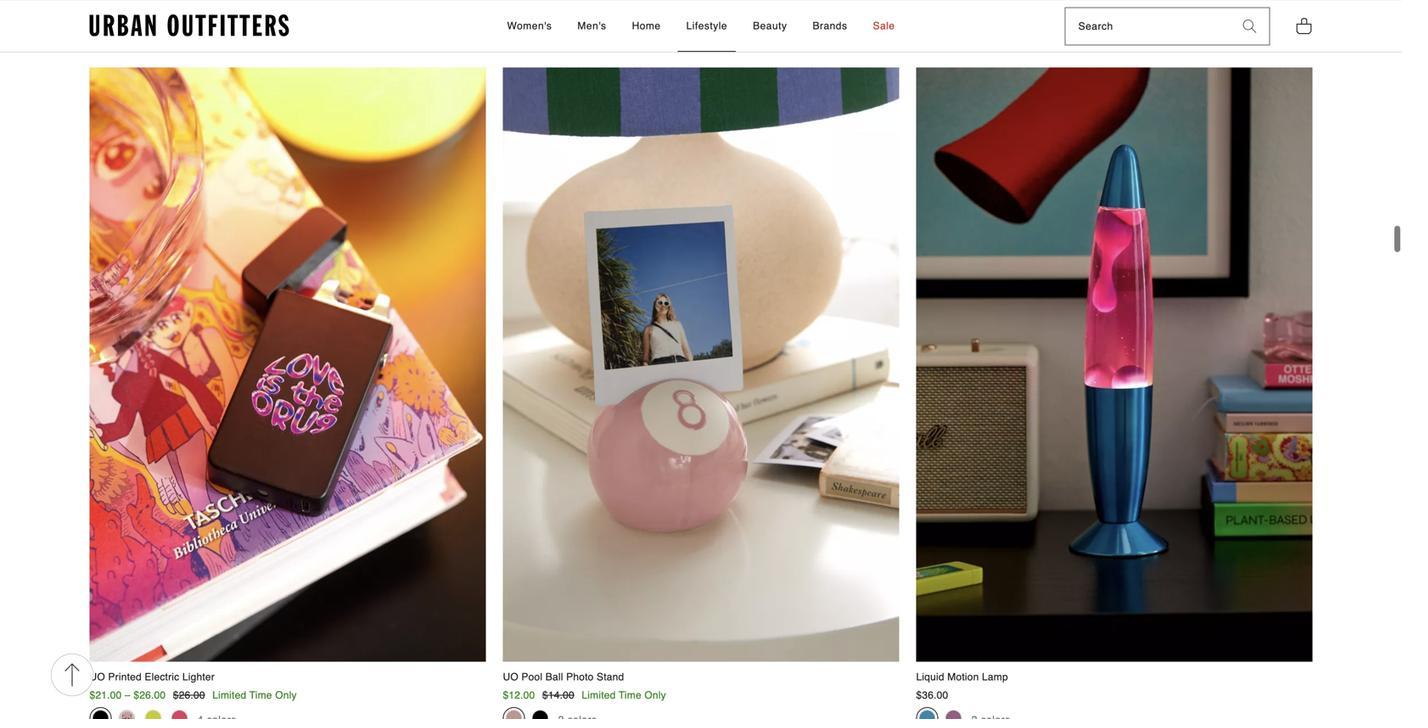Task type: vqa. For each thing, say whether or not it's contained in the screenshot.
Arrives associated with Arrives in 2-4 weeks once shipped
no



Task type: describe. For each thing, give the bounding box(es) containing it.
printed
[[108, 671, 142, 683]]

red image
[[919, 18, 936, 35]]

black image
[[92, 710, 109, 719]]

uo printed electric lighter image
[[90, 68, 486, 662]]

uo printed electric lighter
[[90, 671, 215, 683]]

$21.00
[[90, 690, 122, 702]]

original price: $15.00 element
[[503, 0, 535, 10]]

pool
[[522, 671, 543, 683]]

Search text field
[[1066, 8, 1231, 45]]

original price: $90.00 element
[[90, 0, 122, 10]]

1 time from the left
[[249, 690, 272, 702]]

women's
[[507, 20, 552, 32]]

original price: $14.00 element
[[543, 690, 575, 702]]

yellow image
[[945, 18, 962, 35]]

brands link
[[804, 1, 856, 52]]

$14.00
[[543, 690, 575, 702]]

1 color
[[118, 22, 152, 34]]

$12.00 $14.00 limited time only
[[503, 690, 666, 702]]

uo pool ball photo stand image
[[503, 68, 900, 662]]

liquid motion lamp
[[917, 671, 1009, 683]]

green image
[[532, 18, 549, 35]]

lifestyle link
[[678, 1, 736, 52]]

liquid motion lamp link
[[917, 68, 1313, 685]]

home link
[[624, 1, 670, 52]]

beauty link
[[745, 1, 796, 52]]

2 limited from the left
[[582, 690, 616, 702]]

sale price: $21.00 – $26.00 element
[[90, 690, 166, 702]]

motion
[[948, 671, 979, 683]]

uo pool ball photo stand link
[[503, 68, 900, 685]]

$12.00
[[503, 690, 535, 702]]

–
[[125, 690, 131, 702]]

pink image
[[945, 710, 962, 719]]

2
[[558, 22, 564, 34]]

$36.00
[[917, 690, 949, 702]]

home
[[632, 20, 661, 32]]

navy image
[[506, 18, 523, 35]]

1 $26.00 from the left
[[134, 690, 166, 702]]



Task type: locate. For each thing, give the bounding box(es) containing it.
my shopping bag image
[[1296, 16, 1313, 35]]

2 time from the left
[[619, 690, 642, 702]]

0 horizontal spatial only
[[275, 690, 297, 702]]

lighter
[[182, 671, 215, 683]]

1 limited from the left
[[212, 690, 246, 702]]

2 $26.00 from the left
[[173, 690, 205, 702]]

0 horizontal spatial uo
[[90, 671, 105, 683]]

$26.00
[[134, 690, 166, 702], [173, 690, 205, 702]]

pink image
[[171, 710, 188, 719], [506, 710, 523, 719]]

uo printed electric lighter link
[[90, 68, 486, 685]]

liquid
[[917, 671, 945, 683]]

olive image
[[92, 18, 109, 35]]

1
[[118, 22, 125, 34]]

rose image
[[118, 710, 135, 719]]

uo
[[90, 671, 105, 683], [503, 671, 519, 683]]

main navigation element
[[354, 1, 1048, 52]]

black image
[[532, 710, 549, 719]]

1 horizontal spatial time
[[619, 690, 642, 702]]

0 horizontal spatial pink image
[[171, 710, 188, 719]]

limited down stand
[[582, 690, 616, 702]]

urban outfitters image
[[90, 14, 289, 37]]

stand
[[597, 671, 624, 683]]

2 only from the left
[[645, 690, 666, 702]]

liquid motion lamp image
[[917, 68, 1313, 662]]

sale
[[873, 20, 895, 32]]

0 horizontal spatial limited
[[212, 690, 246, 702]]

original price: $36.00 element
[[917, 690, 949, 702]]

$26.00 down lighter
[[173, 690, 205, 702]]

time down stand
[[619, 690, 642, 702]]

lifestyle
[[687, 20, 728, 32]]

0 horizontal spatial time
[[249, 690, 272, 702]]

time right the original price: $26.00 element
[[249, 690, 272, 702]]

1 horizontal spatial limited
[[582, 690, 616, 702]]

1 uo from the left
[[90, 671, 105, 683]]

1 pink image from the left
[[171, 710, 188, 719]]

electric
[[145, 671, 179, 683]]

beauty
[[753, 20, 787, 32]]

1 horizontal spatial only
[[645, 690, 666, 702]]

only
[[275, 690, 297, 702], [645, 690, 666, 702]]

sale link
[[865, 1, 904, 52]]

2 pink image from the left
[[506, 710, 523, 719]]

uo up the $21.00
[[90, 671, 105, 683]]

1 only from the left
[[275, 690, 297, 702]]

$21.00 – $26.00 $26.00 limited time only
[[90, 690, 297, 702]]

original price: $32.00 element
[[917, 0, 949, 10]]

time
[[249, 690, 272, 702], [619, 690, 642, 702]]

uo pool ball photo stand
[[503, 671, 624, 683]]

1 horizontal spatial pink image
[[506, 710, 523, 719]]

uo up $12.00
[[503, 671, 519, 683]]

uo for uo pool ball photo stand
[[503, 671, 519, 683]]

$26.00 down uo printed electric lighter
[[134, 690, 166, 702]]

pink image down $12.00
[[506, 710, 523, 719]]

None search field
[[1066, 8, 1231, 45]]

2 colors
[[558, 22, 597, 34]]

1 horizontal spatial $26.00
[[173, 690, 205, 702]]

colors
[[568, 22, 597, 34]]

2 uo from the left
[[503, 671, 519, 683]]

men's
[[578, 20, 607, 32]]

1 horizontal spatial uo
[[503, 671, 519, 683]]

pink image down the original price: $26.00 element
[[171, 710, 188, 719]]

men's link
[[569, 1, 615, 52]]

ball
[[546, 671, 563, 683]]

uo for uo printed electric lighter
[[90, 671, 105, 683]]

blue image
[[919, 710, 936, 719]]

lamp
[[982, 671, 1009, 683]]

0 horizontal spatial $26.00
[[134, 690, 166, 702]]

women's link
[[499, 1, 561, 52]]

sale price: $12.00 element
[[503, 690, 535, 702]]

photo
[[566, 671, 594, 683]]

limited down lighter
[[212, 690, 246, 702]]

original price: $26.00 element
[[173, 690, 205, 702]]

lime image
[[145, 710, 162, 719]]

limited
[[212, 690, 246, 702], [582, 690, 616, 702]]

search image
[[1243, 20, 1257, 33]]

color
[[128, 22, 152, 34]]

brands
[[813, 20, 848, 32]]



